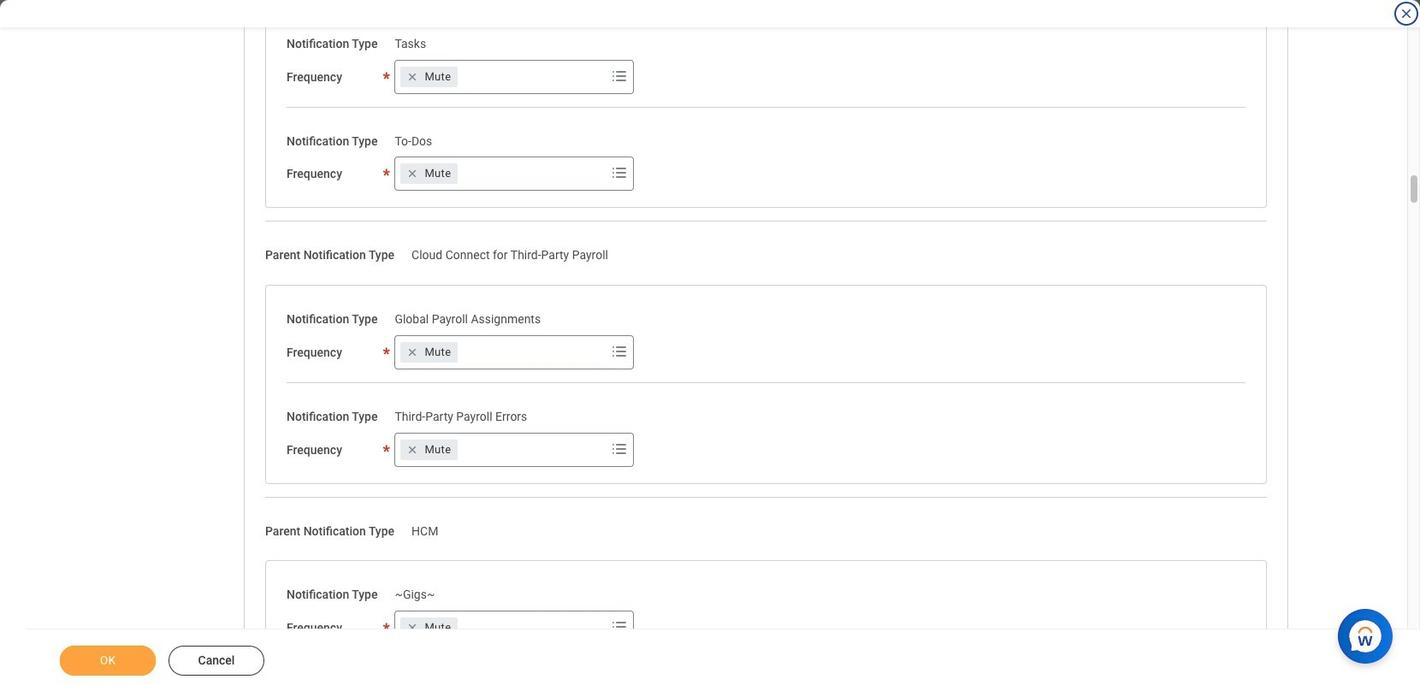 Task type: locate. For each thing, give the bounding box(es) containing it.
mute element down to-dos element
[[425, 166, 451, 182]]

3 prompts image from the top
[[610, 439, 630, 459]]

1 x small image from the top
[[404, 344, 421, 361]]

1 prompts image from the top
[[610, 163, 630, 183]]

x small image for mute element corresponding to "mute, press delete to clear value." option related to global payroll assignments 'element'
[[404, 344, 421, 361]]

x small image down the ~gigs~ element
[[404, 619, 421, 637]]

prompts image for to-dos element
[[610, 163, 630, 183]]

4 prompts image from the top
[[610, 617, 630, 637]]

tasks element
[[395, 33, 426, 50]]

5 mute element from the top
[[425, 620, 451, 636]]

mute, press delete to clear value. option
[[401, 66, 458, 87], [401, 164, 458, 184], [401, 342, 458, 363], [401, 439, 458, 460], [401, 618, 458, 638]]

3 mute, press delete to clear value. option from the top
[[401, 342, 458, 363]]

2 x small image from the top
[[404, 619, 421, 637]]

prompts image for the ~gigs~ element
[[610, 617, 630, 637]]

mute element
[[425, 69, 451, 84], [425, 166, 451, 182], [425, 345, 451, 360], [425, 442, 451, 457], [425, 620, 451, 636]]

2 mute element from the top
[[425, 166, 451, 182]]

x small image for mute element associated with "mute, press delete to clear value." option for the ~gigs~ element
[[404, 619, 421, 637]]

mute element for "mute, press delete to clear value." option associated with to-dos element
[[425, 166, 451, 182]]

1 vertical spatial x small image
[[404, 165, 421, 182]]

mute element down third-party payroll errors element
[[425, 442, 451, 457]]

x small image
[[404, 344, 421, 361], [404, 619, 421, 637]]

1 mute element from the top
[[425, 69, 451, 84]]

mute, press delete to clear value. option down global payroll assignments 'element'
[[401, 342, 458, 363]]

2 vertical spatial x small image
[[404, 441, 421, 458]]

1 vertical spatial x small image
[[404, 619, 421, 637]]

x small image
[[404, 68, 421, 85], [404, 165, 421, 182], [404, 441, 421, 458]]

to-dos element
[[395, 130, 432, 148]]

x small image down third-party payroll errors element
[[404, 441, 421, 458]]

prompts image for global payroll assignments 'element'
[[610, 341, 630, 362]]

3 x small image from the top
[[404, 441, 421, 458]]

mute element for "mute, press delete to clear value." option related to global payroll assignments 'element'
[[425, 345, 451, 360]]

2 mute, press delete to clear value. option from the top
[[401, 164, 458, 184]]

prompts image
[[610, 65, 630, 86]]

mute, press delete to clear value. option down third-party payroll errors element
[[401, 439, 458, 460]]

2 prompts image from the top
[[610, 341, 630, 362]]

x small image down tasks element
[[404, 68, 421, 85]]

mute element down tasks element
[[425, 69, 451, 84]]

mute, press delete to clear value. option down to-dos element
[[401, 164, 458, 184]]

2 x small image from the top
[[404, 165, 421, 182]]

4 mute element from the top
[[425, 442, 451, 457]]

x small image down to-dos element
[[404, 165, 421, 182]]

5 mute, press delete to clear value. option from the top
[[401, 618, 458, 638]]

4 mute, press delete to clear value. option from the top
[[401, 439, 458, 460]]

3 mute element from the top
[[425, 345, 451, 360]]

mute, press delete to clear value. option for tasks element
[[401, 66, 458, 87]]

0 vertical spatial x small image
[[404, 344, 421, 361]]

mute element for third-party payroll errors element's "mute, press delete to clear value." option
[[425, 442, 451, 457]]

mute, press delete to clear value. option down the ~gigs~ element
[[401, 618, 458, 638]]

mute element down global payroll assignments 'element'
[[425, 345, 451, 360]]

dialog
[[0, 0, 1420, 691]]

x small image down global payroll assignments 'element'
[[404, 344, 421, 361]]

1 x small image from the top
[[404, 68, 421, 85]]

1 mute, press delete to clear value. option from the top
[[401, 66, 458, 87]]

mute element down the ~gigs~ element
[[425, 620, 451, 636]]

mute, press delete to clear value. option down tasks element
[[401, 66, 458, 87]]

prompts image
[[610, 163, 630, 183], [610, 341, 630, 362], [610, 439, 630, 459], [610, 617, 630, 637]]

0 vertical spatial x small image
[[404, 68, 421, 85]]

x small image for to-dos element
[[404, 165, 421, 182]]



Task type: describe. For each thing, give the bounding box(es) containing it.
workday assistant region
[[1338, 602, 1400, 664]]

global payroll assignments element
[[395, 309, 541, 326]]

close change preferences image
[[1400, 7, 1414, 21]]

mute, press delete to clear value. option for third-party payroll errors element
[[401, 439, 458, 460]]

third-party payroll errors element
[[395, 406, 527, 423]]

mute element for "mute, press delete to clear value." option for tasks element
[[425, 69, 451, 84]]

hcm element
[[412, 521, 438, 538]]

mute, press delete to clear value. option for to-dos element
[[401, 164, 458, 184]]

cloud connect for third-party payroll element
[[412, 245, 608, 262]]

~gigs~ element
[[395, 585, 435, 602]]

prompts image for third-party payroll errors element
[[610, 439, 630, 459]]

mute, press delete to clear value. option for the ~gigs~ element
[[401, 618, 458, 638]]

mute element for "mute, press delete to clear value." option for the ~gigs~ element
[[425, 620, 451, 636]]

mute, press delete to clear value. option for global payroll assignments 'element'
[[401, 342, 458, 363]]

x small image for third-party payroll errors element
[[404, 441, 421, 458]]

x small image for tasks element
[[404, 68, 421, 85]]



Task type: vqa. For each thing, say whether or not it's contained in the screenshot.
x small image for mute, press delete to clear value. option associated with ~Gigs~ ELEMENT
yes



